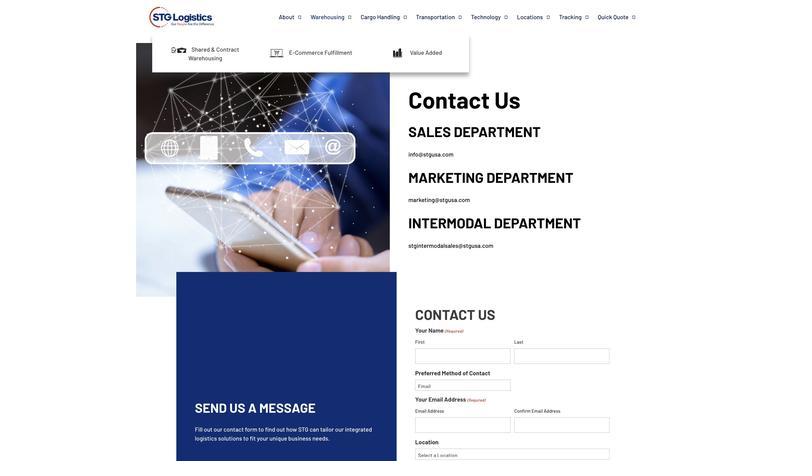 Task type: vqa. For each thing, say whether or not it's contained in the screenshot.
rightmost THE –
no



Task type: describe. For each thing, give the bounding box(es) containing it.
shared
[[191, 46, 210, 53]]

your for your email address
[[415, 396, 427, 403]]

solutions
[[218, 435, 242, 442]]

email address
[[415, 408, 444, 414]]

about link
[[279, 13, 311, 21]]

send
[[195, 400, 227, 415]]

&
[[211, 46, 215, 53]]

fill out our contact form to find out how stg can tailor our integrated logistics solutions to fit your unique business needs.
[[195, 426, 372, 442]]

department for sales department
[[454, 123, 541, 140]]

value added link
[[364, 37, 468, 69]]

"warehousing image
[[171, 45, 187, 55]]

0 horizontal spatial email
[[415, 408, 427, 414]]

First text field
[[415, 348, 510, 364]]

department for intermodal department
[[494, 214, 581, 231]]

Confirm Email Address email field
[[514, 417, 610, 433]]

sales
[[408, 123, 451, 140]]

0 vertical spatial contact
[[408, 86, 490, 113]]

icons of marketing tools image
[[136, 43, 390, 297]]

1 out from the left
[[204, 426, 212, 433]]

info@stgusa.com link
[[408, 151, 454, 158]]

2 out from the left
[[276, 426, 285, 433]]

transportation link
[[416, 13, 471, 21]]

quick
[[598, 13, 612, 20]]

sales department
[[408, 123, 541, 140]]

intermodal department
[[408, 214, 581, 231]]

warehousing menu
[[152, 34, 469, 72]]

email for confirm
[[532, 408, 543, 414]]

fit
[[250, 435, 256, 442]]

warehousing link
[[311, 13, 361, 21]]

address for your
[[444, 396, 466, 403]]

value
[[410, 49, 424, 56]]

handling
[[377, 13, 400, 20]]

confirm
[[514, 408, 531, 414]]

(required) inside "your email address (required)"
[[467, 398, 485, 402]]

1 horizontal spatial warehousing
[[311, 13, 344, 20]]

method
[[442, 369, 461, 376]]

e-
[[289, 49, 295, 56]]

tracking link
[[559, 13, 598, 21]]

stgintermodalsales@stgusa.com link
[[408, 242, 493, 249]]

contact
[[224, 426, 244, 433]]

message
[[259, 400, 316, 415]]

2 vertical spatial contact
[[469, 369, 490, 376]]

value added
[[410, 49, 442, 56]]

cargo handling link
[[361, 13, 416, 21]]

quote
[[613, 13, 629, 20]]

location
[[415, 438, 439, 445]]

integrated
[[345, 426, 372, 433]]

department for marketing department
[[486, 169, 573, 186]]

fulfillment
[[324, 49, 352, 56]]

fill
[[195, 426, 203, 433]]

1 vertical spatial contact
[[415, 306, 475, 323]]

email for your
[[428, 396, 443, 403]]

e-commerce fulfillment link
[[258, 37, 363, 69]]

marketing department
[[408, 169, 573, 186]]

locations link
[[517, 13, 559, 21]]

can
[[310, 426, 319, 433]]

find
[[265, 426, 275, 433]]

quick quote link
[[598, 13, 645, 21]]

0 horizontal spatial to
[[243, 435, 249, 442]]

1 our from the left
[[214, 426, 222, 433]]

(required) inside your name (required)
[[445, 328, 463, 333]]

confirm email address
[[514, 408, 560, 414]]

warehousing inside shared & contract warehousing
[[188, 55, 222, 62]]

technology link
[[471, 13, 517, 21]]



Task type: locate. For each thing, give the bounding box(es) containing it.
1 horizontal spatial email
[[428, 396, 443, 403]]

2 horizontal spatial email
[[532, 408, 543, 414]]

email
[[428, 396, 443, 403], [415, 408, 427, 414], [532, 408, 543, 414]]

0 vertical spatial warehousing
[[311, 13, 344, 20]]

tailor
[[320, 426, 334, 433]]

your for your name
[[415, 327, 427, 334]]

of
[[463, 369, 468, 376]]

1 vertical spatial to
[[243, 435, 249, 442]]

0 vertical spatial your
[[415, 327, 427, 334]]

your email address (required)
[[415, 396, 485, 403]]

warehousing
[[311, 13, 344, 20], [188, 55, 222, 62]]

our right tailor
[[335, 426, 344, 433]]

1 horizontal spatial to
[[258, 426, 264, 433]]

0 vertical spatial department
[[454, 123, 541, 140]]

0 horizontal spatial our
[[214, 426, 222, 433]]

0 horizontal spatial (required)
[[445, 328, 463, 333]]

0 vertical spatial contact us
[[408, 86, 520, 113]]

marketing
[[408, 169, 484, 186]]

us
[[494, 86, 520, 113], [478, 306, 495, 323], [229, 400, 245, 415]]

unique
[[270, 435, 287, 442]]

name
[[428, 327, 444, 334]]

address for confirm
[[544, 408, 560, 414]]

0 horizontal spatial warehousing
[[188, 55, 222, 62]]

Email Address email field
[[415, 417, 510, 433]]

Last text field
[[514, 348, 610, 364]]

business
[[288, 435, 311, 442]]

shared & contract warehousing link
[[153, 34, 258, 72]]

0 horizontal spatial out
[[204, 426, 212, 433]]

send us a message
[[195, 400, 316, 415]]

last
[[514, 339, 523, 345]]

0 vertical spatial us
[[494, 86, 520, 113]]

your name (required)
[[415, 327, 463, 334]]

intermodal
[[408, 214, 491, 231]]

address up confirm email address email field
[[544, 408, 560, 414]]

needs.
[[312, 435, 330, 442]]

out
[[204, 426, 212, 433], [276, 426, 285, 433]]

2 your from the top
[[415, 396, 427, 403]]

us for a message
[[229, 400, 245, 415]]

commerce
[[295, 49, 323, 56]]

cargo handling
[[361, 13, 400, 20]]

address down "your email address (required)" at the right of the page
[[427, 408, 444, 414]]

your
[[415, 327, 427, 334], [415, 396, 427, 403]]

to
[[258, 426, 264, 433], [243, 435, 249, 442]]

first
[[415, 339, 425, 345]]

preferred
[[415, 369, 441, 376]]

2 vertical spatial us
[[229, 400, 245, 415]]

(required) right name
[[445, 328, 463, 333]]

cargo
[[361, 13, 376, 20]]

technology
[[471, 13, 501, 20]]

1 vertical spatial department
[[486, 169, 573, 186]]

contact us
[[408, 86, 520, 113], [415, 306, 495, 323]]

info@stgusa.com
[[408, 151, 454, 158]]

marketing@stgusa.com link
[[408, 196, 470, 203]]

(required) up email address email field
[[467, 398, 485, 402]]

2 vertical spatial department
[[494, 214, 581, 231]]

1 horizontal spatial out
[[276, 426, 285, 433]]

1 your from the top
[[415, 327, 427, 334]]

us for us
[[494, 86, 520, 113]]

address
[[444, 396, 466, 403], [427, 408, 444, 414], [544, 408, 560, 414]]

1 horizontal spatial (required)
[[467, 398, 485, 402]]

your
[[257, 435, 268, 442]]

out up logistics
[[204, 426, 212, 433]]

address down preferred method of contact at bottom
[[444, 396, 466, 403]]

locations
[[517, 13, 543, 20]]

your up email address
[[415, 396, 427, 403]]

shared & contract warehousing
[[188, 46, 239, 62]]

added
[[425, 49, 442, 56]]

our up logistics
[[214, 426, 222, 433]]

out up unique
[[276, 426, 285, 433]]

logistics
[[195, 435, 217, 442]]

0 vertical spatial to
[[258, 426, 264, 433]]

about
[[279, 13, 294, 20]]

stgintermodalsales@stgusa.com
[[408, 242, 493, 249]]

marketing@stgusa.com
[[408, 196, 470, 203]]

2 our from the left
[[335, 426, 344, 433]]

contract
[[216, 46, 239, 53]]

a
[[248, 400, 257, 415]]

department
[[454, 123, 541, 140], [486, 169, 573, 186], [494, 214, 581, 231]]

contact
[[408, 86, 490, 113], [415, 306, 475, 323], [469, 369, 490, 376]]

1 vertical spatial warehousing
[[188, 55, 222, 62]]

form
[[245, 426, 257, 433]]

to left find
[[258, 426, 264, 433]]

stg usa image
[[147, 0, 216, 36]]

e-commerce fulfillment
[[289, 49, 352, 56]]

stg
[[298, 426, 308, 433]]

quick quote
[[598, 13, 629, 20]]

transportation
[[416, 13, 455, 20]]

0 vertical spatial (required)
[[445, 328, 463, 333]]

"fulfillment image
[[269, 48, 284, 58]]

1 vertical spatial us
[[478, 306, 495, 323]]

to left fit
[[243, 435, 249, 442]]

1 vertical spatial (required)
[[467, 398, 485, 402]]

1 horizontal spatial our
[[335, 426, 344, 433]]

preferred method of contact
[[415, 369, 490, 376]]

1 vertical spatial contact us
[[415, 306, 495, 323]]

your up first
[[415, 327, 427, 334]]

1 vertical spatial your
[[415, 396, 427, 403]]

how
[[286, 426, 297, 433]]

tracking
[[559, 13, 582, 20]]

our
[[214, 426, 222, 433], [335, 426, 344, 433]]

"value image
[[390, 48, 405, 58]]

(required)
[[445, 328, 463, 333], [467, 398, 485, 402]]



